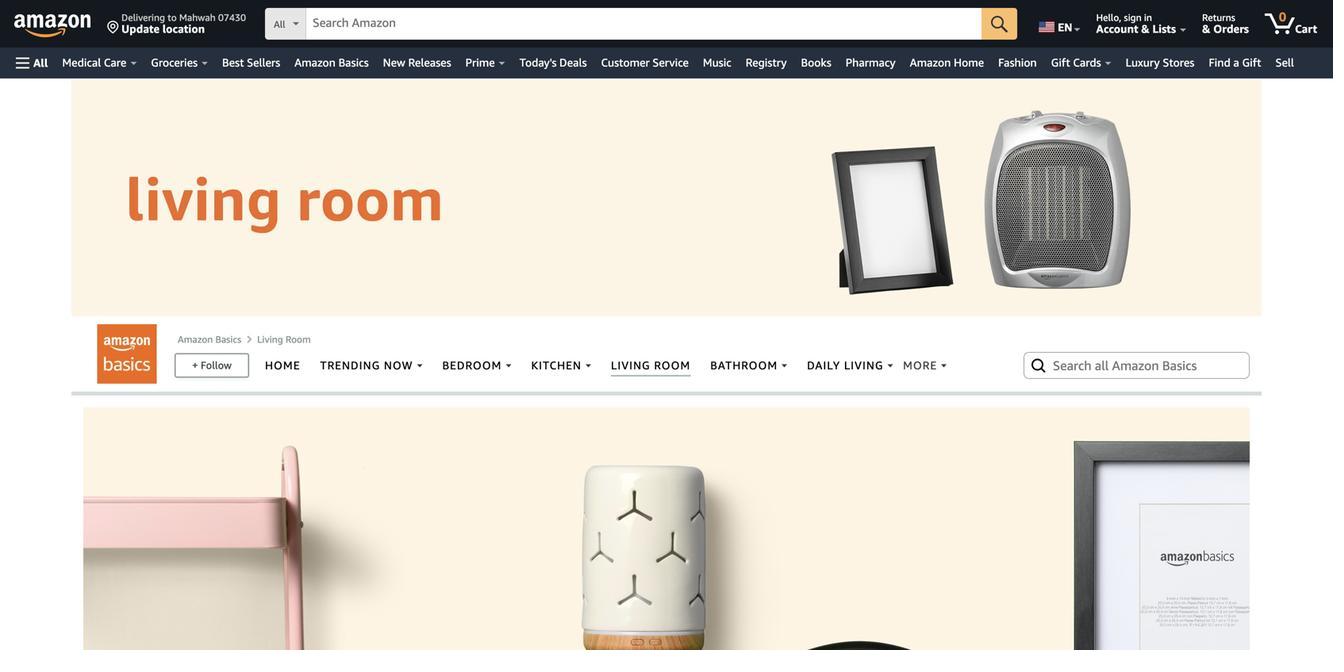 Task type: describe. For each thing, give the bounding box(es) containing it.
music
[[703, 56, 731, 69]]

none submit inside all search field
[[982, 8, 1017, 40]]

returns
[[1202, 12, 1235, 23]]

luxury
[[1126, 56, 1160, 69]]

Search Amazon text field
[[306, 9, 982, 39]]

& for returns
[[1202, 22, 1210, 35]]

returns & orders
[[1202, 12, 1249, 35]]

lists
[[1152, 22, 1176, 35]]

new releases link
[[376, 52, 458, 74]]

care
[[104, 56, 126, 69]]

living room
[[257, 334, 311, 345]]

amazon basics logo image
[[97, 325, 157, 384]]

best sellers link
[[215, 52, 287, 74]]

find
[[1209, 56, 1231, 69]]

registry
[[746, 56, 787, 69]]

0 horizontal spatial amazon basics link
[[178, 334, 241, 345]]

& for account
[[1141, 22, 1150, 35]]

en link
[[1029, 4, 1088, 44]]

orders
[[1213, 22, 1249, 35]]

in
[[1144, 12, 1152, 23]]

service
[[653, 56, 689, 69]]

2 gift from the left
[[1242, 56, 1261, 69]]

delivering to mahwah 07430 update location
[[121, 12, 246, 35]]

best sellers
[[222, 56, 280, 69]]

amazon home link
[[903, 52, 991, 74]]

prime
[[465, 56, 495, 69]]

0
[[1279, 9, 1286, 24]]

prime link
[[458, 52, 512, 74]]

today's deals
[[520, 56, 587, 69]]

find a gift
[[1209, 56, 1261, 69]]

medical care link
[[55, 52, 144, 74]]

registry link
[[739, 52, 794, 74]]

fashion
[[998, 56, 1037, 69]]

hello,
[[1096, 12, 1121, 23]]

search image
[[1029, 356, 1048, 375]]

groceries link
[[144, 52, 215, 74]]

releases
[[408, 56, 451, 69]]

All search field
[[265, 8, 1017, 41]]

sell
[[1276, 56, 1294, 69]]

1 horizontal spatial amazon basics link
[[287, 52, 376, 74]]

a
[[1233, 56, 1239, 69]]

customer
[[601, 56, 650, 69]]

cart
[[1295, 22, 1317, 35]]

amazon for amazon home link
[[910, 56, 951, 69]]

amazon home
[[910, 56, 984, 69]]

hello, sign in
[[1096, 12, 1152, 23]]

1 vertical spatial basics
[[215, 334, 241, 345]]

living
[[257, 334, 283, 345]]

Search all Amazon Basics search field
[[1053, 352, 1224, 379]]

customer service link
[[594, 52, 696, 74]]



Task type: vqa. For each thing, say whether or not it's contained in the screenshot.
SELL
yes



Task type: locate. For each thing, give the bounding box(es) containing it.
update
[[121, 22, 160, 35]]

gift
[[1051, 56, 1070, 69], [1242, 56, 1261, 69]]

amazon basics inside navigation navigation
[[295, 56, 369, 69]]

sell link
[[1268, 52, 1301, 74]]

books link
[[794, 52, 839, 74]]

1 horizontal spatial amazon
[[295, 56, 336, 69]]

new
[[383, 56, 405, 69]]

today's deals link
[[512, 52, 594, 74]]

1 horizontal spatial basics
[[338, 56, 369, 69]]

+
[[192, 359, 198, 372]]

pharmacy link
[[839, 52, 903, 74]]

follow
[[201, 359, 232, 372]]

all inside all search field
[[274, 19, 285, 30]]

0 vertical spatial amazon basics
[[295, 56, 369, 69]]

0 horizontal spatial amazon basics
[[178, 334, 241, 345]]

2 & from the left
[[1202, 22, 1210, 35]]

medical care
[[62, 56, 126, 69]]

& inside returns & orders
[[1202, 22, 1210, 35]]

delivering
[[121, 12, 165, 23]]

amazon basics up + follow
[[178, 334, 241, 345]]

fashion link
[[991, 52, 1044, 74]]

best
[[222, 56, 244, 69]]

all down amazon image
[[33, 56, 48, 69]]

None submit
[[982, 8, 1017, 40]]

navigation navigation
[[0, 0, 1333, 79]]

today's
[[520, 56, 557, 69]]

1 & from the left
[[1141, 22, 1150, 35]]

luxury stores link
[[1119, 52, 1202, 74]]

music link
[[696, 52, 739, 74]]

& left lists in the top right of the page
[[1141, 22, 1150, 35]]

amazon basics link
[[287, 52, 376, 74], [178, 334, 241, 345]]

all
[[274, 19, 285, 30], [33, 56, 48, 69]]

gift cards link
[[1044, 52, 1119, 74]]

0 horizontal spatial gift
[[1051, 56, 1070, 69]]

home
[[954, 56, 984, 69]]

gift left cards
[[1051, 56, 1070, 69]]

1 vertical spatial amazon basics link
[[178, 334, 241, 345]]

1 vertical spatial amazon basics
[[178, 334, 241, 345]]

0 horizontal spatial all
[[33, 56, 48, 69]]

2 horizontal spatial amazon
[[910, 56, 951, 69]]

pharmacy
[[846, 56, 896, 69]]

all inside all "button"
[[33, 56, 48, 69]]

0 horizontal spatial &
[[1141, 22, 1150, 35]]

1 horizontal spatial &
[[1202, 22, 1210, 35]]

amazon left home at the top right of page
[[910, 56, 951, 69]]

sign
[[1124, 12, 1142, 23]]

to
[[168, 12, 177, 23]]

amazon basics
[[295, 56, 369, 69], [178, 334, 241, 345]]

amazon basics link left new
[[287, 52, 376, 74]]

gift cards
[[1051, 56, 1101, 69]]

amazon basics left new
[[295, 56, 369, 69]]

amazon right sellers on the top left of page
[[295, 56, 336, 69]]

0 vertical spatial amazon basics link
[[287, 52, 376, 74]]

living room link
[[257, 334, 311, 345]]

books
[[801, 56, 831, 69]]

location
[[162, 22, 205, 35]]

1 vertical spatial all
[[33, 56, 48, 69]]

cards
[[1073, 56, 1101, 69]]

room
[[286, 334, 311, 345]]

deals
[[559, 56, 587, 69]]

1 horizontal spatial amazon basics
[[295, 56, 369, 69]]

1 gift from the left
[[1051, 56, 1070, 69]]

sellers
[[247, 56, 280, 69]]

basics
[[338, 56, 369, 69], [215, 334, 241, 345]]

en
[[1058, 21, 1072, 34]]

07430
[[218, 12, 246, 23]]

0 vertical spatial basics
[[338, 56, 369, 69]]

amazon basics link up + follow
[[178, 334, 241, 345]]

medical
[[62, 56, 101, 69]]

basics up follow
[[215, 334, 241, 345]]

0 vertical spatial all
[[274, 19, 285, 30]]

gift right a
[[1242, 56, 1261, 69]]

0 horizontal spatial basics
[[215, 334, 241, 345]]

find a gift link
[[1202, 52, 1268, 74]]

new releases
[[383, 56, 451, 69]]

mahwah
[[179, 12, 216, 23]]

0 horizontal spatial amazon
[[178, 334, 213, 345]]

all button
[[9, 48, 55, 79]]

groceries
[[151, 56, 198, 69]]

1 horizontal spatial all
[[274, 19, 285, 30]]

amazon up +
[[178, 334, 213, 345]]

+ follow
[[192, 359, 232, 372]]

all up sellers on the top left of page
[[274, 19, 285, 30]]

basics left new
[[338, 56, 369, 69]]

luxury stores
[[1126, 56, 1194, 69]]

amazon image
[[14, 14, 91, 38]]

account
[[1096, 22, 1138, 35]]

stores
[[1163, 56, 1194, 69]]

account & lists
[[1096, 22, 1176, 35]]

1 horizontal spatial gift
[[1242, 56, 1261, 69]]

& left orders
[[1202, 22, 1210, 35]]

+ follow button
[[176, 354, 248, 377]]

amazon for amazon basics link to the right
[[295, 56, 336, 69]]

basics inside navigation navigation
[[338, 56, 369, 69]]

&
[[1141, 22, 1150, 35], [1202, 22, 1210, 35]]

customer service
[[601, 56, 689, 69]]

amazon
[[295, 56, 336, 69], [910, 56, 951, 69], [178, 334, 213, 345]]



